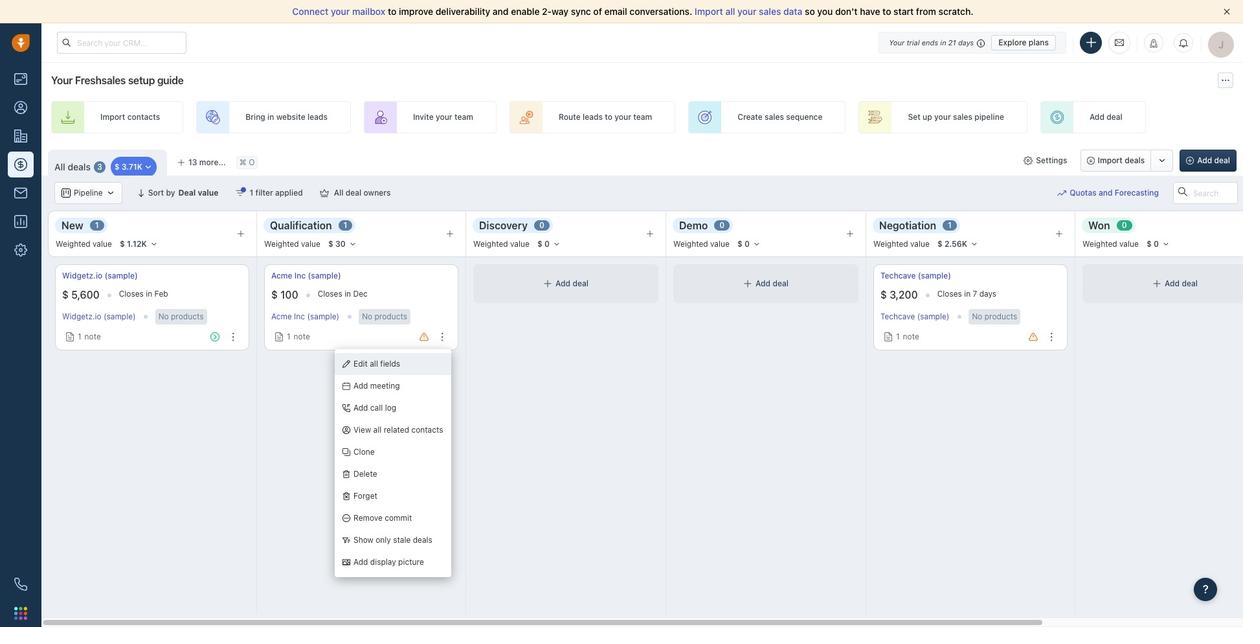 Task type: vqa. For each thing, say whether or not it's contained in the screenshot.


Task type: locate. For each thing, give the bounding box(es) containing it.
weighted
[[56, 239, 91, 249], [264, 239, 299, 249], [474, 239, 508, 249], [674, 239, 708, 249], [874, 239, 909, 249], [1083, 239, 1118, 249]]

0 horizontal spatial team
[[455, 112, 473, 122]]

no products for $ 3,200
[[973, 312, 1018, 321]]

techcave (sample) down 3,200
[[881, 312, 950, 322]]

invite your team link
[[364, 101, 497, 133]]

1 horizontal spatial team
[[634, 112, 652, 122]]

all left data
[[726, 6, 736, 17]]

weighted down 'demo'
[[674, 239, 708, 249]]

contacts right related
[[412, 425, 443, 435]]

3 products from the left
[[985, 312, 1018, 321]]

import inside 'button'
[[1098, 155, 1123, 165]]

5,600
[[71, 289, 100, 301]]

weighted value for discovery
[[474, 239, 530, 249]]

weighted value down won
[[1083, 239, 1139, 249]]

widgetz.io (sample) down 5,600 at the left top of page
[[62, 312, 136, 322]]

acme inc (sample) link down 100
[[271, 312, 340, 322]]

1 horizontal spatial all
[[334, 188, 344, 198]]

add deal button
[[1180, 150, 1237, 172]]

1 horizontal spatial $ 0 button
[[732, 237, 767, 251]]

$ 3.71k button
[[111, 157, 157, 177]]

0 horizontal spatial no products
[[158, 312, 204, 321]]

1 horizontal spatial no
[[362, 312, 373, 321]]

widgetz.io (sample) link up 5,600 at the left top of page
[[62, 270, 138, 281]]

your
[[331, 6, 350, 17], [738, 6, 757, 17], [436, 112, 453, 122], [615, 112, 632, 122], [935, 112, 951, 122]]

0 horizontal spatial your
[[51, 74, 73, 86]]

3 $ 0 from the left
[[1147, 239, 1160, 249]]

$ inside button
[[328, 239, 333, 249]]

deals inside 'button'
[[1125, 155, 1145, 165]]

inc
[[295, 271, 306, 280], [294, 312, 305, 322]]

only
[[376, 535, 391, 545]]

2 products from the left
[[375, 312, 408, 321]]

connect
[[292, 6, 329, 17]]

1 techcave from the top
[[881, 271, 916, 280]]

enable
[[511, 6, 540, 17]]

1 techcave (sample) from the top
[[881, 271, 952, 280]]

4 weighted value from the left
[[674, 239, 730, 249]]

all left owners
[[334, 188, 344, 198]]

note down 100
[[294, 332, 310, 341]]

2 $ 0 from the left
[[738, 239, 750, 249]]

inc down 100
[[294, 312, 305, 322]]

note for $ 5,600
[[85, 332, 101, 341]]

1 right new
[[95, 221, 99, 230]]

5 weighted value from the left
[[874, 239, 930, 249]]

2 no from the left
[[362, 312, 373, 321]]

4 weighted from the left
[[674, 239, 708, 249]]

2 1 note from the left
[[287, 332, 310, 341]]

$ 5,600
[[62, 289, 100, 301]]

0 horizontal spatial $ 0
[[538, 239, 550, 249]]

your right up
[[935, 112, 951, 122]]

1 note
[[78, 332, 101, 341], [287, 332, 310, 341], [897, 332, 920, 341]]

way
[[552, 6, 569, 17]]

to left start
[[883, 6, 892, 17]]

meeting
[[370, 381, 400, 391]]

container_wx8msf4aqz5i3rn1 image for pipeline
[[62, 189, 71, 198]]

0 horizontal spatial $ 0 button
[[532, 237, 567, 251]]

weighted value down the qualification
[[264, 239, 321, 249]]

2 horizontal spatial products
[[985, 312, 1018, 321]]

1 horizontal spatial leads
[[583, 112, 603, 122]]

1 horizontal spatial products
[[375, 312, 408, 321]]

leads right route
[[583, 112, 603, 122]]

container_wx8msf4aqz5i3rn1 image
[[144, 163, 153, 172], [62, 189, 71, 198], [106, 189, 115, 198], [1153, 279, 1162, 288], [65, 332, 74, 341]]

1 vertical spatial and
[[1099, 188, 1113, 198]]

container_wx8msf4aqz5i3rn1 image for add deal
[[1153, 279, 1162, 288]]

forget
[[354, 491, 378, 501]]

1 vertical spatial widgetz.io
[[62, 312, 101, 322]]

weighted value down new
[[56, 239, 112, 249]]

import right conversations.
[[695, 6, 723, 17]]

1 team from the left
[[455, 112, 473, 122]]

container_wx8msf4aqz5i3rn1 image
[[1024, 156, 1033, 165], [235, 189, 245, 198], [320, 189, 329, 198], [1058, 189, 1067, 198], [544, 279, 553, 288], [744, 279, 753, 288], [275, 332, 284, 341], [884, 332, 893, 341]]

1 vertical spatial all
[[334, 188, 344, 198]]

website
[[276, 112, 306, 122]]

0 horizontal spatial leads
[[308, 112, 328, 122]]

weighted for demo
[[674, 239, 708, 249]]

1 acme inc (sample) from the top
[[271, 271, 341, 280]]

0 vertical spatial widgetz.io
[[62, 271, 103, 280]]

0 vertical spatial widgetz.io (sample)
[[62, 271, 138, 280]]

2 horizontal spatial $ 0 button
[[1141, 237, 1176, 251]]

3 weighted value from the left
[[474, 239, 530, 249]]

0 horizontal spatial deals
[[68, 161, 91, 172]]

have
[[860, 6, 881, 17]]

route leads to your team
[[559, 112, 652, 122]]

1 weighted value from the left
[[56, 239, 112, 249]]

closes in feb
[[119, 289, 168, 299]]

weighted for discovery
[[474, 239, 508, 249]]

1 vertical spatial your
[[51, 74, 73, 86]]

0 vertical spatial import
[[695, 6, 723, 17]]

2 acme from the top
[[271, 312, 292, 322]]

3.71k
[[122, 162, 143, 172]]

sales inside create sales sequence link
[[765, 112, 784, 122]]

weighted value down discovery at top
[[474, 239, 530, 249]]

1 vertical spatial inc
[[294, 312, 305, 322]]

$ 0 button
[[532, 237, 567, 251], [732, 237, 767, 251], [1141, 237, 1176, 251]]

1 up $ 30 button
[[344, 221, 348, 230]]

contacts down the setup
[[127, 112, 160, 122]]

acme
[[271, 271, 292, 280], [271, 312, 292, 322]]

pipeline button
[[54, 182, 122, 204]]

2 acme inc (sample) from the top
[[271, 312, 340, 322]]

widgetz.io down $ 5,600
[[62, 312, 101, 322]]

0 horizontal spatial 1 note
[[78, 332, 101, 341]]

view
[[354, 425, 371, 435]]

no down dec
[[362, 312, 373, 321]]

closes for $ 100
[[318, 289, 343, 299]]

1 note down 100
[[287, 332, 310, 341]]

$
[[114, 162, 120, 172], [120, 239, 125, 249], [328, 239, 333, 249], [538, 239, 543, 249], [738, 239, 743, 249], [938, 239, 943, 249], [1147, 239, 1152, 249], [62, 289, 69, 301], [271, 289, 278, 301], [881, 289, 887, 301]]

6 weighted value from the left
[[1083, 239, 1139, 249]]

deal
[[1107, 112, 1123, 122], [1215, 155, 1231, 165], [346, 188, 362, 198], [573, 279, 589, 289], [773, 279, 789, 289], [1182, 279, 1198, 289]]

weighted down discovery at top
[[474, 239, 508, 249]]

weighted down new
[[56, 239, 91, 249]]

0 vertical spatial acme
[[271, 271, 292, 280]]

deals up 'forecasting'
[[1125, 155, 1145, 165]]

0 vertical spatial techcave
[[881, 271, 916, 280]]

(sample) down closes in feb
[[104, 312, 136, 322]]

0 horizontal spatial all
[[54, 161, 65, 172]]

2 techcave from the top
[[881, 312, 916, 322]]

1 horizontal spatial 1 note
[[287, 332, 310, 341]]

all for deal
[[334, 188, 344, 198]]

weighted for qualification
[[264, 239, 299, 249]]

up
[[923, 112, 933, 122]]

all
[[54, 161, 65, 172], [334, 188, 344, 198]]

widgetz.io (sample) up 5,600 at the left top of page
[[62, 271, 138, 280]]

sales left data
[[759, 6, 781, 17]]

2 vertical spatial all
[[373, 425, 382, 435]]

deals right stale
[[413, 535, 433, 545]]

0 horizontal spatial to
[[388, 6, 397, 17]]

0 vertical spatial all
[[726, 6, 736, 17]]

2 weighted value from the left
[[264, 239, 321, 249]]

to right mailbox
[[388, 6, 397, 17]]

all for deals
[[54, 161, 65, 172]]

$ 3,200
[[881, 289, 918, 301]]

$ 0
[[538, 239, 550, 249], [738, 239, 750, 249], [1147, 239, 1160, 249]]

1 1 note from the left
[[78, 332, 101, 341]]

of
[[594, 6, 602, 17]]

1 closes from the left
[[119, 289, 144, 299]]

1 horizontal spatial $ 0
[[738, 239, 750, 249]]

weighted for won
[[1083, 239, 1118, 249]]

no
[[158, 312, 169, 321], [362, 312, 373, 321], [973, 312, 983, 321]]

1 vertical spatial all
[[370, 359, 378, 369]]

techcave (sample) up 3,200
[[881, 271, 952, 280]]

import up quotas and forecasting
[[1098, 155, 1123, 165]]

1 vertical spatial import
[[100, 112, 125, 122]]

1 vertical spatial techcave (sample)
[[881, 312, 950, 322]]

related
[[384, 425, 409, 435]]

2 $ 0 button from the left
[[732, 237, 767, 251]]

no for $ 5,600
[[158, 312, 169, 321]]

from
[[917, 6, 937, 17]]

2 closes from the left
[[318, 289, 343, 299]]

closes
[[119, 289, 144, 299], [318, 289, 343, 299], [938, 289, 963, 299]]

menu
[[335, 349, 451, 577]]

connect your mailbox to improve deliverability and enable 2-way sync of email conversations. import all your sales data so you don't have to start from scratch.
[[292, 6, 974, 17]]

0 vertical spatial your
[[890, 38, 905, 46]]

deal inside add deal button
[[1215, 155, 1231, 165]]

start
[[894, 6, 914, 17]]

no products down feb
[[158, 312, 204, 321]]

your left the freshsales
[[51, 74, 73, 86]]

1 vertical spatial widgetz.io (sample) link
[[62, 312, 136, 322]]

$ for $ 30 button
[[328, 239, 333, 249]]

0 horizontal spatial note
[[85, 332, 101, 341]]

what's new image
[[1150, 39, 1159, 48]]

no products down dec
[[362, 312, 408, 321]]

0 vertical spatial widgetz.io (sample) link
[[62, 270, 138, 281]]

weighted down the qualification
[[264, 239, 299, 249]]

in left dec
[[345, 289, 351, 299]]

in left the "21"
[[941, 38, 947, 46]]

2 leads from the left
[[583, 112, 603, 122]]

all
[[726, 6, 736, 17], [370, 359, 378, 369], [373, 425, 382, 435]]

bring in website leads link
[[196, 101, 351, 133]]

0 horizontal spatial no
[[158, 312, 169, 321]]

techcave (sample)
[[881, 271, 952, 280], [881, 312, 950, 322]]

1 note from the left
[[85, 332, 101, 341]]

acme inc (sample) down 100
[[271, 312, 340, 322]]

3 1 note from the left
[[897, 332, 920, 341]]

and right quotas
[[1099, 188, 1113, 198]]

data
[[784, 6, 803, 17]]

container_wx8msf4aqz5i3rn1 image inside "quotas and forecasting" link
[[1058, 189, 1067, 198]]

techcave (sample) link down 3,200
[[881, 312, 950, 322]]

acme down '$ 100'
[[271, 312, 292, 322]]

$ 3.71k
[[114, 162, 143, 172]]

remove
[[354, 513, 383, 523]]

to
[[388, 6, 397, 17], [883, 6, 892, 17], [605, 112, 613, 122]]

closes in dec
[[318, 289, 368, 299]]

3 no from the left
[[973, 312, 983, 321]]

$ 30 button
[[323, 237, 363, 251]]

2 horizontal spatial import
[[1098, 155, 1123, 165]]

0 vertical spatial inc
[[295, 271, 306, 280]]

1 left filter
[[250, 188, 253, 198]]

closes left feb
[[119, 289, 144, 299]]

2 horizontal spatial no products
[[973, 312, 1018, 321]]

1 vertical spatial techcave
[[881, 312, 916, 322]]

1 horizontal spatial deals
[[413, 535, 433, 545]]

1 vertical spatial widgetz.io (sample)
[[62, 312, 136, 322]]

1 weighted from the left
[[56, 239, 91, 249]]

note down 5,600 at the left top of page
[[85, 332, 101, 341]]

2 note from the left
[[294, 332, 310, 341]]

1 horizontal spatial closes
[[318, 289, 343, 299]]

closes left dec
[[318, 289, 343, 299]]

all deal owners
[[334, 188, 391, 198]]

widgetz.io up $ 5,600
[[62, 271, 103, 280]]

value for demo
[[711, 239, 730, 249]]

your left trial
[[890, 38, 905, 46]]

1 note for $ 5,600
[[78, 332, 101, 341]]

$ for '$ 0' button associated with won
[[1147, 239, 1152, 249]]

menu containing edit all fields
[[335, 349, 451, 577]]

3 weighted from the left
[[474, 239, 508, 249]]

widgetz.io (sample) link down 5,600 at the left top of page
[[62, 312, 136, 322]]

add deal inside add deal link
[[1090, 112, 1123, 122]]

in for negotiation
[[965, 289, 971, 299]]

days right 7
[[980, 289, 997, 299]]

mailbox
[[352, 6, 386, 17]]

sync
[[571, 6, 591, 17]]

picture
[[398, 557, 424, 567]]

0
[[540, 221, 545, 230], [720, 221, 725, 230], [1122, 221, 1128, 230], [545, 239, 550, 249], [745, 239, 750, 249], [1154, 239, 1160, 249]]

note for $ 100
[[294, 332, 310, 341]]

log
[[385, 403, 396, 413]]

1 horizontal spatial contacts
[[412, 425, 443, 435]]

acme up '$ 100'
[[271, 271, 292, 280]]

filter
[[256, 188, 273, 198]]

0 vertical spatial all
[[54, 161, 65, 172]]

0 horizontal spatial import
[[100, 112, 125, 122]]

all right view
[[373, 425, 382, 435]]

container_wx8msf4aqz5i3rn1 image inside $ 3.71k button
[[144, 163, 153, 172]]

0 vertical spatial contacts
[[127, 112, 160, 122]]

1 horizontal spatial no products
[[362, 312, 408, 321]]

import deals group
[[1081, 150, 1174, 172]]

won
[[1089, 219, 1111, 231]]

and left enable
[[493, 6, 509, 17]]

2 horizontal spatial closes
[[938, 289, 963, 299]]

1 up $ 2.56k
[[948, 221, 952, 230]]

no down feb
[[158, 312, 169, 321]]

2 horizontal spatial deals
[[1125, 155, 1145, 165]]

weighted value for won
[[1083, 239, 1139, 249]]

value for discovery
[[511, 239, 530, 249]]

in left 7
[[965, 289, 971, 299]]

2 horizontal spatial 1 note
[[897, 332, 920, 341]]

1 vertical spatial acme
[[271, 312, 292, 322]]

add deal
[[1090, 112, 1123, 122], [1198, 155, 1231, 165], [556, 279, 589, 289], [756, 279, 789, 289], [1165, 279, 1198, 289]]

3 closes from the left
[[938, 289, 963, 299]]

all for fields
[[370, 359, 378, 369]]

2 horizontal spatial no
[[973, 312, 983, 321]]

1 inc from the top
[[295, 271, 306, 280]]

0 vertical spatial acme inc (sample) link
[[271, 270, 341, 281]]

techcave down $ 3,200
[[881, 312, 916, 322]]

view all related contacts
[[354, 425, 443, 435]]

0 vertical spatial techcave (sample)
[[881, 271, 952, 280]]

all inside button
[[334, 188, 344, 198]]

1 note down 5,600 at the left top of page
[[78, 332, 101, 341]]

closes in 7 days
[[938, 289, 997, 299]]

2 vertical spatial import
[[1098, 155, 1123, 165]]

acme inc (sample) up 100
[[271, 271, 341, 280]]

3 $ 0 button from the left
[[1141, 237, 1176, 251]]

6 weighted from the left
[[1083, 239, 1118, 249]]

scratch.
[[939, 6, 974, 17]]

inc up 100
[[295, 271, 306, 280]]

3 no products from the left
[[973, 312, 1018, 321]]

1 vertical spatial days
[[980, 289, 997, 299]]

0 vertical spatial acme inc (sample)
[[271, 271, 341, 280]]

$ 0 for discovery
[[538, 239, 550, 249]]

no products down 7
[[973, 312, 1018, 321]]

weighted value down 'demo'
[[674, 239, 730, 249]]

deals left 3
[[68, 161, 91, 172]]

1 products from the left
[[171, 312, 204, 321]]

1 horizontal spatial import
[[695, 6, 723, 17]]

widgetz.io (sample)
[[62, 271, 138, 280], [62, 312, 136, 322]]

edit
[[354, 359, 368, 369]]

negotiation
[[880, 219, 937, 231]]

0 vertical spatial techcave (sample) link
[[881, 270, 952, 281]]

1 vertical spatial acme inc (sample) link
[[271, 312, 340, 322]]

note for $ 3,200
[[903, 332, 920, 341]]

$ for '$ 0' button related to discovery
[[538, 239, 543, 249]]

note down 3,200
[[903, 332, 920, 341]]

1 vertical spatial acme inc (sample)
[[271, 312, 340, 322]]

clone
[[354, 447, 375, 457]]

value for negotiation
[[911, 239, 930, 249]]

0 horizontal spatial and
[[493, 6, 509, 17]]

1 vertical spatial techcave (sample) link
[[881, 312, 950, 322]]

1 horizontal spatial days
[[980, 289, 997, 299]]

1 horizontal spatial your
[[890, 38, 905, 46]]

import down your freshsales setup guide
[[100, 112, 125, 122]]

sales
[[759, 6, 781, 17], [765, 112, 784, 122], [954, 112, 973, 122]]

in left feb
[[146, 289, 152, 299]]

2 horizontal spatial note
[[903, 332, 920, 341]]

more...
[[199, 157, 226, 167]]

sales right create
[[765, 112, 784, 122]]

explore
[[999, 37, 1027, 47]]

1 leads from the left
[[308, 112, 328, 122]]

all for related
[[373, 425, 382, 435]]

add inside button
[[1198, 155, 1213, 165]]

0 vertical spatial and
[[493, 6, 509, 17]]

import deals button
[[1081, 150, 1152, 172]]

2 techcave (sample) from the top
[[881, 312, 950, 322]]

2 inc from the top
[[294, 312, 305, 322]]

$ 30
[[328, 239, 346, 249]]

sort
[[148, 188, 164, 198]]

2 weighted from the left
[[264, 239, 299, 249]]

route
[[559, 112, 581, 122]]

send email image
[[1115, 37, 1125, 48]]

set up your sales pipeline link
[[859, 101, 1028, 133]]

3 note from the left
[[903, 332, 920, 341]]

weighted value down negotiation
[[874, 239, 930, 249]]

1 no from the left
[[158, 312, 169, 321]]

2 no products from the left
[[362, 312, 408, 321]]

days
[[959, 38, 974, 46], [980, 289, 997, 299]]

team
[[455, 112, 473, 122], [634, 112, 652, 122]]

closes left 7
[[938, 289, 963, 299]]

techcave (sample) link up 3,200
[[881, 270, 952, 281]]

$ 0 for demo
[[738, 239, 750, 249]]

1 no products from the left
[[158, 312, 204, 321]]

conversations.
[[630, 6, 693, 17]]

1 horizontal spatial and
[[1099, 188, 1113, 198]]

in for new
[[146, 289, 152, 299]]

$ inside 'button'
[[938, 239, 943, 249]]

2 horizontal spatial $ 0
[[1147, 239, 1160, 249]]

techcave
[[881, 271, 916, 280], [881, 312, 916, 322]]

0 horizontal spatial products
[[171, 312, 204, 321]]

you
[[818, 6, 833, 17]]

1 note down 3,200
[[897, 332, 920, 341]]

all right 'edit'
[[370, 359, 378, 369]]

days right the "21"
[[959, 38, 974, 46]]

2 widgetz.io from the top
[[62, 312, 101, 322]]

all up pipeline popup button
[[54, 161, 65, 172]]

deal
[[178, 188, 196, 198]]

value for new
[[93, 239, 112, 249]]

leads right website
[[308, 112, 328, 122]]

your left mailbox
[[331, 6, 350, 17]]

weighted value for demo
[[674, 239, 730, 249]]

1 down $ 3,200
[[897, 332, 900, 341]]

your for your trial ends in 21 days
[[890, 38, 905, 46]]

1 $ 0 button from the left
[[532, 237, 567, 251]]

no down 7
[[973, 312, 983, 321]]

1 horizontal spatial note
[[294, 332, 310, 341]]

sales left pipeline
[[954, 112, 973, 122]]

techcave up $ 3,200
[[881, 271, 916, 280]]

quotas
[[1070, 188, 1097, 198]]

weighted down won
[[1083, 239, 1118, 249]]

products for $ 3,200
[[985, 312, 1018, 321]]

1 $ 0 from the left
[[538, 239, 550, 249]]

weighted down negotiation
[[874, 239, 909, 249]]

$ inside dropdown button
[[114, 162, 120, 172]]

0 vertical spatial days
[[959, 38, 974, 46]]

1 acme from the top
[[271, 271, 292, 280]]

add
[[1090, 112, 1105, 122], [1198, 155, 1213, 165], [556, 279, 571, 289], [756, 279, 771, 289], [1165, 279, 1180, 289], [354, 381, 368, 391], [354, 403, 368, 413], [354, 557, 368, 567]]

0 horizontal spatial closes
[[119, 289, 144, 299]]

to right route
[[605, 112, 613, 122]]

acme inc (sample) link up 100
[[271, 270, 341, 281]]

5 weighted from the left
[[874, 239, 909, 249]]



Task type: describe. For each thing, give the bounding box(es) containing it.
don't
[[836, 6, 858, 17]]

all deals link
[[54, 161, 91, 174]]

closes for $ 5,600
[[119, 289, 144, 299]]

add deal inside add deal button
[[1198, 155, 1231, 165]]

explore plans
[[999, 37, 1049, 47]]

$ 0 for won
[[1147, 239, 1160, 249]]

30
[[336, 239, 346, 249]]

1 note for $ 3,200
[[897, 332, 920, 341]]

email
[[605, 6, 628, 17]]

demo
[[680, 219, 708, 231]]

(sample) down $ 2.56k
[[918, 271, 952, 280]]

create sales sequence link
[[689, 101, 846, 133]]

quotas and forecasting link
[[1058, 182, 1172, 204]]

bring
[[246, 112, 265, 122]]

import contacts
[[100, 112, 160, 122]]

add display picture
[[354, 557, 424, 567]]

edit all fields
[[354, 359, 400, 369]]

create sales sequence
[[738, 112, 823, 122]]

0 horizontal spatial days
[[959, 38, 974, 46]]

deals for all
[[68, 161, 91, 172]]

closes for $ 3,200
[[938, 289, 963, 299]]

weighted value for new
[[56, 239, 112, 249]]

$ 2.56k
[[938, 239, 968, 249]]

deal inside add deal link
[[1107, 112, 1123, 122]]

no for $ 3,200
[[973, 312, 983, 321]]

your right route
[[615, 112, 632, 122]]

sales inside set up your sales pipeline link
[[954, 112, 973, 122]]

deal inside all deal owners button
[[346, 188, 362, 198]]

discovery
[[479, 219, 528, 231]]

weighted value for qualification
[[264, 239, 321, 249]]

remove commit
[[354, 513, 412, 523]]

invite your team
[[413, 112, 473, 122]]

explore plans link
[[992, 35, 1057, 50]]

1 acme inc (sample) link from the top
[[271, 270, 341, 281]]

⌘
[[240, 158, 247, 167]]

$ 3.71k button
[[107, 156, 161, 178]]

deals for import
[[1125, 155, 1145, 165]]

Search your CRM... text field
[[57, 32, 187, 54]]

connect your mailbox link
[[292, 6, 388, 17]]

container_wx8msf4aqz5i3rn1 image inside all deal owners button
[[320, 189, 329, 198]]

display
[[370, 557, 396, 567]]

2 widgetz.io (sample) from the top
[[62, 312, 136, 322]]

$ for $ 2.56k 'button'
[[938, 239, 943, 249]]

2 techcave (sample) link from the top
[[881, 312, 950, 322]]

1 widgetz.io (sample) link from the top
[[62, 270, 138, 281]]

add call log
[[354, 403, 396, 413]]

2 acme inc (sample) link from the top
[[271, 312, 340, 322]]

1 filter applied button
[[227, 182, 311, 204]]

weighted for negotiation
[[874, 239, 909, 249]]

phone image
[[14, 578, 27, 591]]

$ for $ 1.12k button in the top left of the page
[[120, 239, 125, 249]]

1 down $ 5,600
[[78, 332, 81, 341]]

close image
[[1224, 8, 1231, 15]]

2 horizontal spatial to
[[883, 6, 892, 17]]

13
[[189, 157, 197, 167]]

$ 0 button for discovery
[[532, 237, 567, 251]]

your left data
[[738, 6, 757, 17]]

2.56k
[[945, 239, 968, 249]]

$ 1.12k
[[120, 239, 147, 249]]

your trial ends in 21 days
[[890, 38, 974, 46]]

1 inside 1 filter applied button
[[250, 188, 253, 198]]

2 team from the left
[[634, 112, 652, 122]]

$ 0 button for won
[[1141, 237, 1176, 251]]

1 vertical spatial contacts
[[412, 425, 443, 435]]

2 widgetz.io (sample) link from the top
[[62, 312, 136, 322]]

7
[[973, 289, 978, 299]]

Search field
[[1174, 182, 1239, 204]]

$ 100
[[271, 289, 298, 301]]

applied
[[275, 188, 303, 198]]

pipeline
[[975, 112, 1005, 122]]

1 filter applied
[[250, 188, 303, 198]]

techcave inside techcave (sample) link
[[881, 271, 916, 280]]

$ for '$ 0' button associated with demo
[[738, 239, 743, 249]]

(sample) up closes in feb
[[105, 271, 138, 280]]

bring in website leads
[[246, 112, 328, 122]]

no products for $ 5,600
[[158, 312, 204, 321]]

import for import deals
[[1098, 155, 1123, 165]]

settings button
[[1018, 150, 1074, 172]]

1.12k
[[127, 239, 147, 249]]

set
[[908, 112, 921, 122]]

container_wx8msf4aqz5i3rn1 image inside settings popup button
[[1024, 156, 1033, 165]]

qualification
[[270, 219, 332, 231]]

settings
[[1037, 155, 1068, 165]]

import contacts link
[[51, 101, 183, 133]]

call
[[370, 403, 383, 413]]

in for qualification
[[345, 289, 351, 299]]

container_wx8msf4aqz5i3rn1 image for 1
[[65, 332, 74, 341]]

$ 1.12k button
[[114, 237, 164, 251]]

3
[[97, 162, 102, 172]]

in right bring
[[268, 112, 274, 122]]

(sample) up closes in dec
[[308, 271, 341, 280]]

o
[[249, 158, 255, 167]]

all deals 3
[[54, 161, 102, 172]]

value for won
[[1120, 239, 1139, 249]]

your freshsales setup guide
[[51, 74, 184, 86]]

(sample) down 3,200
[[918, 312, 950, 322]]

1 horizontal spatial to
[[605, 112, 613, 122]]

phone element
[[8, 571, 34, 597]]

import all your sales data link
[[695, 6, 805, 17]]

no products for $ 100
[[362, 312, 408, 321]]

show only stale deals
[[354, 535, 433, 545]]

0 horizontal spatial contacts
[[127, 112, 160, 122]]

fields
[[380, 359, 400, 369]]

(sample) down closes in dec
[[307, 312, 340, 322]]

invite
[[413, 112, 434, 122]]

sequence
[[787, 112, 823, 122]]

⌘ o
[[240, 158, 255, 167]]

import for import contacts
[[100, 112, 125, 122]]

2-
[[542, 6, 552, 17]]

$ for $ 3.71k button
[[114, 162, 120, 172]]

plans
[[1029, 37, 1049, 47]]

1 widgetz.io (sample) from the top
[[62, 271, 138, 280]]

by
[[166, 188, 175, 198]]

13 more... button
[[170, 154, 233, 172]]

pipeline
[[74, 188, 103, 198]]

1 techcave (sample) link from the top
[[881, 270, 952, 281]]

guide
[[157, 74, 184, 86]]

forecasting
[[1115, 188, 1160, 198]]

commit
[[385, 513, 412, 523]]

freshsales
[[75, 74, 126, 86]]

1 down 100
[[287, 332, 291, 341]]

3,200
[[890, 289, 918, 301]]

1 note for $ 100
[[287, 332, 310, 341]]

improve
[[399, 6, 433, 17]]

dec
[[353, 289, 368, 299]]

owners
[[364, 188, 391, 198]]

setup
[[128, 74, 155, 86]]

quotas and forecasting
[[1070, 188, 1160, 198]]

add meeting
[[354, 381, 400, 391]]

your for your freshsales setup guide
[[51, 74, 73, 86]]

products for $ 100
[[375, 312, 408, 321]]

trial
[[907, 38, 920, 46]]

1 widgetz.io from the top
[[62, 271, 103, 280]]

all deal owners button
[[311, 182, 399, 204]]

no for $ 100
[[362, 312, 373, 321]]

weighted value for negotiation
[[874, 239, 930, 249]]

$ 0 button for demo
[[732, 237, 767, 251]]

freshworks switcher image
[[14, 607, 27, 620]]

value for qualification
[[301, 239, 321, 249]]

so
[[805, 6, 815, 17]]

products for $ 5,600
[[171, 312, 204, 321]]

your right the "invite"
[[436, 112, 453, 122]]

weighted for new
[[56, 239, 91, 249]]

container_wx8msf4aqz5i3rn1 image inside 1 filter applied button
[[235, 189, 245, 198]]



